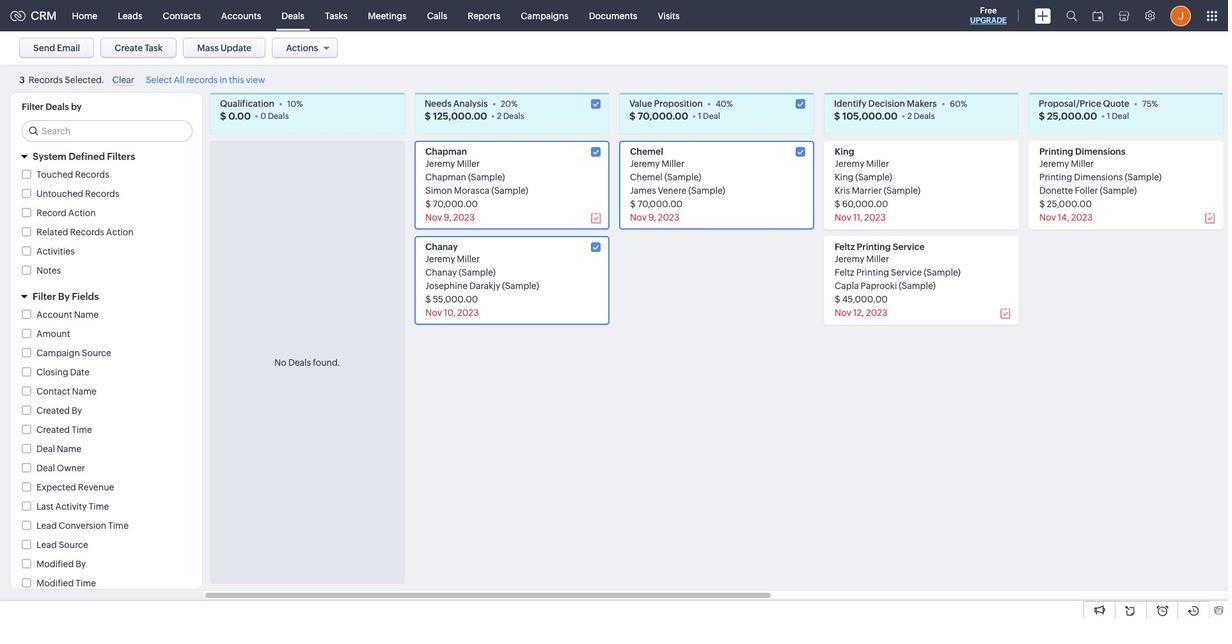 Task type: locate. For each thing, give the bounding box(es) containing it.
deal
[[703, 111, 721, 121], [1112, 111, 1130, 121], [36, 444, 55, 454], [36, 463, 55, 474]]

nov inside chanay jeremy miller chanay (sample) josephine darakjy (sample) $ 55,000.00 nov 10, 2023
[[426, 308, 442, 318]]

nov left 12,
[[835, 308, 852, 318]]

records for untouched
[[85, 189, 119, 199]]

miller up chanay (sample) link
[[457, 254, 480, 264]]

0 horizontal spatial records
[[29, 75, 63, 85]]

2 for $ 125,000.00
[[497, 111, 502, 121]]

deals down 20 %
[[503, 111, 525, 121]]

send email
[[33, 43, 80, 53]]

20 %
[[501, 99, 518, 108]]

1 lead from the top
[[36, 521, 57, 531]]

meetings
[[368, 11, 407, 21]]

update
[[221, 43, 252, 53]]

9, inside chapman jeremy miller chapman (sample) simon morasca (sample) $ 70,000.00 nov 9, 2023
[[444, 212, 452, 223]]

campaigns
[[521, 11, 569, 21]]

1 1 deal from the left
[[698, 111, 721, 121]]

1 horizontal spatial 9,
[[649, 212, 656, 223]]

records
[[29, 75, 63, 85], [186, 75, 218, 85]]

0 horizontal spatial 2
[[497, 111, 502, 121]]

service up capla paprocki (sample) link
[[891, 268, 922, 278]]

jeremy inside chanay jeremy miller chanay (sample) josephine darakjy (sample) $ 55,000.00 nov 10, 2023
[[426, 254, 455, 264]]

miller inside king jeremy miller king (sample) kris marrier (sample) $ 60,000.00 nov 11, 2023
[[867, 159, 890, 169]]

0 vertical spatial source
[[82, 348, 111, 358]]

25,000.00 up 14,
[[1047, 199, 1092, 209]]

2 vertical spatial name
[[57, 444, 81, 454]]

% for $ 0.00
[[296, 99, 303, 108]]

records for touched
[[75, 170, 109, 180]]

source down conversion
[[59, 540, 88, 550]]

1
[[698, 111, 702, 121], [1107, 111, 1111, 121]]

profile image
[[1171, 5, 1192, 26]]

records left the in
[[186, 75, 218, 85]]

1 vertical spatial modified
[[36, 579, 74, 589]]

1 vertical spatial chanay
[[426, 268, 457, 278]]

0 vertical spatial chemel
[[630, 147, 664, 157]]

1 vertical spatial by
[[72, 406, 82, 416]]

miller inside chemel jeremy miller chemel (sample) james venere (sample) $ 70,000.00 nov 9, 2023
[[662, 159, 685, 169]]

1 horizontal spatial 1
[[1107, 111, 1111, 121]]

0 vertical spatial modified
[[36, 559, 74, 570]]

deals left by
[[46, 102, 69, 112]]

20
[[501, 99, 511, 108]]

james
[[630, 186, 656, 196]]

$ down simon
[[426, 199, 431, 209]]

1 down proposition
[[698, 111, 702, 121]]

nov down simon
[[426, 212, 442, 223]]

deal down quote on the right
[[1112, 111, 1130, 121]]

created up deal name in the bottom left of the page
[[36, 425, 70, 435]]

1 vertical spatial king
[[835, 172, 854, 182]]

2 25,000.00 from the top
[[1047, 199, 1092, 209]]

feltz up capla
[[835, 268, 855, 278]]

activity
[[55, 502, 87, 512]]

1 deal for $ 25,000.00
[[1107, 111, 1130, 121]]

chapman (sample) link
[[426, 172, 505, 182]]

2 created from the top
[[36, 425, 70, 435]]

needs
[[425, 99, 452, 109]]

printing dimensions (sample) link
[[1040, 172, 1162, 182]]

0 vertical spatial name
[[74, 310, 99, 320]]

create menu element
[[1028, 0, 1059, 31]]

(sample) down printing dimensions (sample) link
[[1100, 186, 1137, 196]]

lead for lead source
[[36, 540, 57, 550]]

jeremy inside chemel jeremy miller chemel (sample) james venere (sample) $ 70,000.00 nov 9, 2023
[[630, 159, 660, 169]]

0 horizontal spatial 1 deal
[[698, 111, 721, 121]]

chanay up josephine
[[426, 268, 457, 278]]

chemel up chemel (sample) link
[[630, 147, 664, 157]]

untouched
[[36, 189, 83, 199]]

5 % from the left
[[1152, 99, 1159, 108]]

0 vertical spatial chapman
[[426, 147, 467, 157]]

1 % from the left
[[296, 99, 303, 108]]

conversion
[[59, 521, 106, 531]]

miller for chapman jeremy miller chapman (sample) simon morasca (sample) $ 70,000.00 nov 9, 2023
[[457, 159, 480, 169]]

$ down donette
[[1040, 199, 1046, 209]]

deals down makers
[[914, 111, 935, 121]]

1 deal down quote on the right
[[1107, 111, 1130, 121]]

0 horizontal spatial 2 deals
[[497, 111, 525, 121]]

1 vertical spatial records
[[85, 189, 119, 199]]

(sample) right the darakjy
[[502, 281, 539, 291]]

action up related records action
[[68, 208, 96, 218]]

select
[[146, 75, 172, 85]]

nov left the 10,
[[426, 308, 442, 318]]

miller up chemel (sample) link
[[662, 159, 685, 169]]

jeremy
[[426, 159, 455, 169], [630, 159, 660, 169], [835, 159, 865, 169], [1040, 159, 1070, 169], [426, 254, 455, 264], [835, 254, 865, 264]]

jeremy inside feltz printing service jeremy miller feltz printing service (sample) capla paprocki (sample) $ 45,000.00 nov 12, 2023
[[835, 254, 865, 264]]

source
[[82, 348, 111, 358], [59, 540, 88, 550]]

email
[[57, 43, 80, 53]]

contacts link
[[153, 0, 211, 31]]

filter for filter by fields
[[33, 291, 56, 302]]

created down contact
[[36, 406, 70, 416]]

reports link
[[458, 0, 511, 31]]

$ inside chanay jeremy miller chanay (sample) josephine darakjy (sample) $ 55,000.00 nov 10, 2023
[[426, 294, 431, 305]]

nov left the 11,
[[835, 212, 852, 223]]

foller
[[1075, 186, 1099, 196]]

1 horizontal spatial 2
[[908, 111, 912, 121]]

source for lead source
[[59, 540, 88, 550]]

crm
[[31, 9, 57, 22]]

free upgrade
[[971, 6, 1007, 25]]

25,000.00 down proposal/price at the top
[[1048, 110, 1098, 121]]

created by
[[36, 406, 82, 416]]

2 1 deal from the left
[[1107, 111, 1130, 121]]

70,000.00 down venere
[[638, 199, 683, 209]]

records right 3
[[29, 75, 63, 85]]

modified time
[[36, 579, 96, 589]]

nov inside chapman jeremy miller chapman (sample) simon morasca (sample) $ 70,000.00 nov 9, 2023
[[426, 212, 442, 223]]

leads link
[[108, 0, 153, 31]]

125,000.00
[[433, 110, 488, 121]]

1 feltz from the top
[[835, 242, 855, 252]]

70,000.00 inside chemel jeremy miller chemel (sample) james venere (sample) $ 70,000.00 nov 9, 2023
[[638, 199, 683, 209]]

expected
[[36, 483, 76, 493]]

10
[[287, 99, 296, 108]]

accounts link
[[211, 0, 272, 31]]

jeremy down 'chemel' link
[[630, 159, 660, 169]]

contact name
[[36, 387, 97, 397]]

(sample) up capla paprocki (sample) link
[[924, 268, 961, 278]]

name for contact name
[[72, 387, 97, 397]]

1 horizontal spatial records
[[186, 75, 218, 85]]

2023 for chemel jeremy miller chemel (sample) james venere (sample) $ 70,000.00 nov 9, 2023
[[658, 212, 680, 223]]

visits link
[[648, 0, 690, 31]]

$ 105,000.00
[[835, 110, 898, 121]]

3 % from the left
[[727, 99, 733, 108]]

9, down james on the top of the page
[[649, 212, 656, 223]]

dimensions up donette foller (sample) link
[[1075, 172, 1124, 182]]

name for account name
[[74, 310, 99, 320]]

modified down modified by at bottom
[[36, 579, 74, 589]]

printing dimensions link
[[1040, 147, 1126, 157]]

name
[[74, 310, 99, 320], [72, 387, 97, 397], [57, 444, 81, 454]]

fields
[[72, 291, 99, 302]]

1 deal down 40
[[698, 111, 721, 121]]

jeremy for chapman jeremy miller chapman (sample) simon morasca (sample) $ 70,000.00 nov 9, 2023
[[426, 159, 455, 169]]

dimensions up printing dimensions (sample) link
[[1076, 147, 1126, 157]]

records down "touched records"
[[85, 189, 119, 199]]

1 deal for $ 70,000.00
[[698, 111, 721, 121]]

(sample) up josephine darakjy (sample) 'link'
[[459, 268, 496, 278]]

1 vertical spatial action
[[106, 227, 134, 237]]

0 vertical spatial service
[[893, 242, 925, 252]]

2 deals down 20 %
[[497, 111, 525, 121]]

chanay up chanay (sample) link
[[426, 242, 458, 252]]

search element
[[1059, 0, 1085, 31]]

4 % from the left
[[961, 99, 968, 108]]

2 2 from the left
[[908, 111, 912, 121]]

1 for $ 70,000.00
[[698, 111, 702, 121]]

nov inside chemel jeremy miller chemel (sample) james venere (sample) $ 70,000.00 nov 9, 2023
[[630, 212, 647, 223]]

jeremy for chanay jeremy miller chanay (sample) josephine darakjy (sample) $ 55,000.00 nov 10, 2023
[[426, 254, 455, 264]]

by for modified
[[76, 559, 86, 570]]

1 vertical spatial chemel
[[630, 172, 663, 182]]

2 9, from the left
[[649, 212, 656, 223]]

1 vertical spatial lead
[[36, 540, 57, 550]]

marrier
[[852, 186, 882, 196]]

jeremy inside chapman jeremy miller chapman (sample) simon morasca (sample) $ 70,000.00 nov 9, 2023
[[426, 159, 455, 169]]

king
[[835, 147, 855, 157], [835, 172, 854, 182]]

miller inside chapman jeremy miller chapman (sample) simon morasca (sample) $ 70,000.00 nov 9, 2023
[[457, 159, 480, 169]]

nov left 14,
[[1040, 212, 1057, 223]]

$ down james on the top of the page
[[630, 199, 636, 209]]

quote
[[1104, 99, 1130, 109]]

filter for filter deals by
[[22, 102, 44, 112]]

1 horizontal spatial 2 deals
[[908, 111, 935, 121]]

proposition
[[654, 99, 703, 109]]

system
[[33, 151, 67, 162]]

nov for chemel jeremy miller chemel (sample) james venere (sample) $ 70,000.00 nov 9, 2023
[[630, 212, 647, 223]]

lead down last
[[36, 521, 57, 531]]

1 vertical spatial created
[[36, 425, 70, 435]]

3 records selected.
[[19, 75, 104, 85]]

0 vertical spatial 25,000.00
[[1048, 110, 1098, 121]]

by inside dropdown button
[[58, 291, 70, 302]]

miller inside chanay jeremy miller chanay (sample) josephine darakjy (sample) $ 55,000.00 nov 10, 2023
[[457, 254, 480, 264]]

2 deals down makers
[[908, 111, 935, 121]]

0 vertical spatial records
[[75, 170, 109, 180]]

9, for james
[[649, 212, 656, 223]]

create menu image
[[1035, 8, 1051, 23]]

1 9, from the left
[[444, 212, 452, 223]]

donette
[[1040, 186, 1074, 196]]

2 vertical spatial records
[[70, 227, 104, 237]]

deals right no
[[288, 357, 311, 368]]

king link
[[835, 147, 855, 157]]

2 down the 20 in the top of the page
[[497, 111, 502, 121]]

king jeremy miller king (sample) kris marrier (sample) $ 60,000.00 nov 11, 2023
[[835, 147, 921, 223]]

miller down printing dimensions link
[[1071, 159, 1094, 169]]

morasca
[[454, 186, 490, 196]]

1 horizontal spatial 1 deal
[[1107, 111, 1130, 121]]

2 deals
[[497, 111, 525, 121], [908, 111, 935, 121]]

1 modified from the top
[[36, 559, 74, 570]]

miller inside printing dimensions jeremy miller printing dimensions (sample) donette foller (sample) $ 25,000.00 nov 14, 2023
[[1071, 159, 1094, 169]]

chanay (sample) link
[[426, 268, 496, 278]]

source for campaign source
[[82, 348, 111, 358]]

select all records in this view
[[146, 75, 265, 85]]

$ 0.00
[[220, 110, 251, 121]]

created for created by
[[36, 406, 70, 416]]

9, inside chemel jeremy miller chemel (sample) james venere (sample) $ 70,000.00 nov 9, 2023
[[649, 212, 656, 223]]

by up the modified time
[[76, 559, 86, 570]]

0 vertical spatial filter
[[22, 102, 44, 112]]

0 vertical spatial chanay
[[426, 242, 458, 252]]

2023 inside chapman jeremy miller chapman (sample) simon morasca (sample) $ 70,000.00 nov 9, 2023
[[453, 212, 475, 223]]

filter by fields button
[[10, 285, 202, 308]]

0 vertical spatial lead
[[36, 521, 57, 531]]

2 lead from the top
[[36, 540, 57, 550]]

chapman jeremy miller chapman (sample) simon morasca (sample) $ 70,000.00 nov 9, 2023
[[426, 147, 529, 223]]

2 chapman from the top
[[426, 172, 466, 182]]

1 vertical spatial source
[[59, 540, 88, 550]]

$ inside printing dimensions jeremy miller printing dimensions (sample) donette foller (sample) $ 25,000.00 nov 14, 2023
[[1040, 199, 1046, 209]]

by down contact name on the bottom left of the page
[[72, 406, 82, 416]]

1 1 from the left
[[698, 111, 702, 121]]

(sample)
[[468, 172, 505, 182], [665, 172, 702, 182], [856, 172, 893, 182], [1125, 172, 1162, 182], [492, 186, 529, 196], [689, 186, 726, 196], [884, 186, 921, 196], [1100, 186, 1137, 196], [459, 268, 496, 278], [924, 268, 961, 278], [502, 281, 539, 291], [899, 281, 936, 291]]

40 %
[[716, 99, 733, 108]]

decision
[[869, 99, 906, 109]]

create task
[[115, 43, 163, 53]]

owner
[[57, 463, 85, 474]]

2 modified from the top
[[36, 579, 74, 589]]

2 2 deals from the left
[[908, 111, 935, 121]]

2 deals for $ 105,000.00
[[908, 111, 935, 121]]

2023 right 14,
[[1072, 212, 1093, 223]]

capla paprocki (sample) link
[[835, 281, 936, 291]]

nov for king jeremy miller king (sample) kris marrier (sample) $ 60,000.00 nov 11, 2023
[[835, 212, 852, 223]]

2023 inside chemel jeremy miller chemel (sample) james venere (sample) $ 70,000.00 nov 9, 2023
[[658, 212, 680, 223]]

defined
[[69, 151, 105, 162]]

9, for simon
[[444, 212, 452, 223]]

2023 down venere
[[658, 212, 680, 223]]

(sample) right venere
[[689, 186, 726, 196]]

action down untouched records
[[106, 227, 134, 237]]

free
[[981, 6, 997, 15]]

0 horizontal spatial 1
[[698, 111, 702, 121]]

filter down 3
[[22, 102, 44, 112]]

0 vertical spatial king
[[835, 147, 855, 157]]

printing
[[1040, 147, 1074, 157], [1040, 172, 1073, 182], [857, 242, 891, 252], [857, 268, 890, 278]]

by for filter
[[58, 291, 70, 302]]

2023 inside chanay jeremy miller chanay (sample) josephine darakjy (sample) $ 55,000.00 nov 10, 2023
[[457, 308, 479, 318]]

2 % from the left
[[511, 99, 518, 108]]

2023 down 55,000.00
[[457, 308, 479, 318]]

$ down josephine
[[426, 294, 431, 305]]

modified for modified time
[[36, 579, 74, 589]]

1 2 from the left
[[497, 111, 502, 121]]

2 king from the top
[[835, 172, 854, 182]]

service up 'feltz printing service (sample)' link
[[893, 242, 925, 252]]

2023 inside king jeremy miller king (sample) kris marrier (sample) $ 60,000.00 nov 11, 2023
[[865, 212, 886, 223]]

jeremy down king link on the right top of the page
[[835, 159, 865, 169]]

0 horizontal spatial 9,
[[444, 212, 452, 223]]

records down defined
[[75, 170, 109, 180]]

kris
[[835, 186, 850, 196]]

chapman up the chapman (sample) link
[[426, 147, 467, 157]]

1 vertical spatial name
[[72, 387, 97, 397]]

1 25,000.00 from the top
[[1048, 110, 1098, 121]]

chapman
[[426, 147, 467, 157], [426, 172, 466, 182]]

deal name
[[36, 444, 81, 454]]

9,
[[444, 212, 452, 223], [649, 212, 656, 223]]

jeremy down chapman link
[[426, 159, 455, 169]]

$ down capla
[[835, 294, 841, 305]]

70,000.00 inside chapman jeremy miller chapman (sample) simon morasca (sample) $ 70,000.00 nov 9, 2023
[[433, 199, 478, 209]]

55,000.00
[[433, 294, 478, 305]]

nov inside feltz printing service jeremy miller feltz printing service (sample) capla paprocki (sample) $ 45,000.00 nov 12, 2023
[[835, 308, 852, 318]]

lead up modified by at bottom
[[36, 540, 57, 550]]

2023 down 'morasca'
[[453, 212, 475, 223]]

1 2 deals from the left
[[497, 111, 525, 121]]

1 created from the top
[[36, 406, 70, 416]]

visits
[[658, 11, 680, 21]]

name down date at the left bottom of page
[[72, 387, 97, 397]]

chanay link
[[426, 242, 458, 252]]

1 vertical spatial feltz
[[835, 268, 855, 278]]

by up account name
[[58, 291, 70, 302]]

2023 down 45,000.00
[[866, 308, 888, 318]]

records
[[75, 170, 109, 180], [85, 189, 119, 199], [70, 227, 104, 237]]

system defined filters button
[[10, 145, 202, 168]]

contact
[[36, 387, 70, 397]]

0 vertical spatial action
[[68, 208, 96, 218]]

account name
[[36, 310, 99, 320]]

0 vertical spatial feltz
[[835, 242, 855, 252]]

1 horizontal spatial action
[[106, 227, 134, 237]]

jeremy up donette
[[1040, 159, 1070, 169]]

1 vertical spatial 25,000.00
[[1047, 199, 1092, 209]]

10 %
[[287, 99, 303, 108]]

filter up account
[[33, 291, 56, 302]]

1 vertical spatial service
[[891, 268, 922, 278]]

feltz down the 11,
[[835, 242, 855, 252]]

2023 down 60,000.00
[[865, 212, 886, 223]]

paprocki
[[861, 281, 898, 291]]

2023 inside printing dimensions jeremy miller printing dimensions (sample) donette foller (sample) $ 25,000.00 nov 14, 2023
[[1072, 212, 1093, 223]]

source up date at the left bottom of page
[[82, 348, 111, 358]]

miller up king (sample) link at the top of page
[[867, 159, 890, 169]]

2 chemel from the top
[[630, 172, 663, 182]]

70,000.00 down value proposition
[[638, 110, 689, 121]]

% for $ 25,000.00
[[1152, 99, 1159, 108]]

nov down james on the top of the page
[[630, 212, 647, 223]]

name down the "fields"
[[74, 310, 99, 320]]

nov inside king jeremy miller king (sample) kris marrier (sample) $ 60,000.00 nov 11, 2023
[[835, 212, 852, 223]]

jeremy inside king jeremy miller king (sample) kris marrier (sample) $ 60,000.00 nov 11, 2023
[[835, 159, 865, 169]]

0 vertical spatial by
[[58, 291, 70, 302]]

value proposition
[[630, 99, 703, 109]]

2 1 from the left
[[1107, 111, 1111, 121]]

(sample) down 'feltz printing service (sample)' link
[[899, 281, 936, 291]]

$ down kris
[[835, 199, 841, 209]]

2 down makers
[[908, 111, 912, 121]]

miller up the chapman (sample) link
[[457, 159, 480, 169]]

deals up actions
[[282, 11, 305, 21]]

2023 for chanay jeremy miller chanay (sample) josephine darakjy (sample) $ 55,000.00 nov 10, 2023
[[457, 308, 479, 318]]

2 for $ 105,000.00
[[908, 111, 912, 121]]

2 vertical spatial by
[[76, 559, 86, 570]]

nov inside printing dimensions jeremy miller printing dimensions (sample) donette foller (sample) $ 25,000.00 nov 14, 2023
[[1040, 212, 1057, 223]]

deals link
[[272, 0, 315, 31]]

jeremy up capla
[[835, 254, 865, 264]]

1 vertical spatial chapman
[[426, 172, 466, 182]]

1 vertical spatial dimensions
[[1075, 172, 1124, 182]]

contacts
[[163, 11, 201, 21]]

70,000.00 for chapman jeremy miller chapman (sample) simon morasca (sample) $ 70,000.00 nov 9, 2023
[[433, 199, 478, 209]]

0 vertical spatial created
[[36, 406, 70, 416]]

filter inside dropdown button
[[33, 291, 56, 302]]

search image
[[1067, 10, 1078, 21]]

chanay jeremy miller chanay (sample) josephine darakjy (sample) $ 55,000.00 nov 10, 2023
[[426, 242, 539, 318]]

venere
[[658, 186, 687, 196]]

1 vertical spatial filter
[[33, 291, 56, 302]]



Task type: describe. For each thing, give the bounding box(es) containing it.
$ inside chemel jeremy miller chemel (sample) james venere (sample) $ 70,000.00 nov 9, 2023
[[630, 199, 636, 209]]

60,000.00
[[843, 199, 889, 209]]

calendar image
[[1093, 11, 1104, 21]]

(sample) right marrier in the top right of the page
[[884, 186, 921, 196]]

in
[[220, 75, 227, 85]]

time down modified by at bottom
[[76, 579, 96, 589]]

3
[[19, 75, 25, 85]]

view
[[246, 75, 265, 85]]

closing date
[[36, 367, 90, 378]]

home
[[72, 11, 97, 21]]

$ 70,000.00
[[630, 110, 689, 121]]

profile element
[[1163, 0, 1199, 31]]

needs analysis
[[425, 99, 488, 109]]

deal up expected
[[36, 463, 55, 474]]

task
[[145, 43, 163, 53]]

by for created
[[72, 406, 82, 416]]

$ down value
[[630, 110, 636, 121]]

amount
[[36, 329, 70, 339]]

proposal/price quote
[[1039, 99, 1130, 109]]

analysis
[[454, 99, 488, 109]]

created for created time
[[36, 425, 70, 435]]

1 for $ 25,000.00
[[1107, 111, 1111, 121]]

nov for chapman jeremy miller chapman (sample) simon morasca (sample) $ 70,000.00 nov 9, 2023
[[426, 212, 442, 223]]

jeremy for king jeremy miller king (sample) kris marrier (sample) $ 60,000.00 nov 11, 2023
[[835, 159, 865, 169]]

1 chanay from the top
[[426, 242, 458, 252]]

mass update
[[197, 43, 252, 53]]

tasks link
[[315, 0, 358, 31]]

capla
[[835, 281, 859, 291]]

75 %
[[1143, 99, 1159, 108]]

printing dimensions jeremy miller printing dimensions (sample) donette foller (sample) $ 25,000.00 nov 14, 2023
[[1040, 147, 1162, 223]]

time down revenue
[[89, 502, 109, 512]]

leads
[[118, 11, 142, 21]]

no
[[275, 357, 287, 368]]

2 records from the left
[[186, 75, 218, 85]]

$ 25,000.00
[[1039, 110, 1098, 121]]

josephine darakjy (sample) link
[[426, 281, 539, 291]]

nov for chanay jeremy miller chanay (sample) josephine darakjy (sample) $ 55,000.00 nov 10, 2023
[[426, 308, 442, 318]]

expected revenue
[[36, 483, 114, 493]]

home link
[[62, 0, 108, 31]]

calls
[[427, 11, 448, 21]]

create task button
[[101, 38, 177, 58]]

2023 for king jeremy miller king (sample) kris marrier (sample) $ 60,000.00 nov 11, 2023
[[865, 212, 886, 223]]

jeremy inside printing dimensions jeremy miller printing dimensions (sample) donette foller (sample) $ 25,000.00 nov 14, 2023
[[1040, 159, 1070, 169]]

system defined filters
[[33, 151, 135, 162]]

related records action
[[36, 227, 134, 237]]

miller inside feltz printing service jeremy miller feltz printing service (sample) capla paprocki (sample) $ 45,000.00 nov 12, 2023
[[867, 254, 890, 264]]

(sample) up kris marrier (sample) link
[[856, 172, 893, 182]]

stageview
[[19, 75, 70, 85]]

(sample) up james venere (sample) "link"
[[665, 172, 702, 182]]

miller for chemel jeremy miller chemel (sample) james venere (sample) $ 70,000.00 nov 9, 2023
[[662, 159, 685, 169]]

$ down identify
[[835, 110, 841, 121]]

Search text field
[[22, 121, 192, 141]]

james venere (sample) link
[[630, 186, 726, 196]]

printing down $ 25,000.00
[[1040, 147, 1074, 157]]

2023 for chapman jeremy miller chapman (sample) simon morasca (sample) $ 70,000.00 nov 9, 2023
[[453, 212, 475, 223]]

1 records from the left
[[29, 75, 63, 85]]

king (sample) link
[[835, 172, 893, 182]]

70,000.00 for chemel jeremy miller chemel (sample) james venere (sample) $ 70,000.00 nov 9, 2023
[[638, 199, 683, 209]]

printing up paprocki
[[857, 268, 890, 278]]

by
[[71, 102, 82, 112]]

2023 inside feltz printing service jeremy miller feltz printing service (sample) capla paprocki (sample) $ 45,000.00 nov 12, 2023
[[866, 308, 888, 318]]

jeremy for chemel jeremy miller chemel (sample) james venere (sample) $ 70,000.00 nov 9, 2023
[[630, 159, 660, 169]]

$ inside king jeremy miller king (sample) kris marrier (sample) $ 60,000.00 nov 11, 2023
[[835, 199, 841, 209]]

105,000.00
[[843, 110, 898, 121]]

(sample) up simon morasca (sample) link
[[468, 172, 505, 182]]

record action
[[36, 208, 96, 218]]

$ down proposal/price at the top
[[1039, 110, 1045, 121]]

activities
[[36, 246, 75, 257]]

selected.
[[65, 75, 104, 85]]

60
[[950, 99, 961, 108]]

campaign source
[[36, 348, 111, 358]]

qualification
[[220, 99, 275, 109]]

0 horizontal spatial action
[[68, 208, 96, 218]]

identify
[[835, 99, 867, 109]]

date
[[70, 367, 90, 378]]

time right conversion
[[108, 521, 129, 531]]

filter deals by
[[22, 102, 82, 112]]

(sample) up donette foller (sample) link
[[1125, 172, 1162, 182]]

create
[[115, 43, 143, 53]]

related
[[36, 227, 68, 237]]

lead for lead conversion time
[[36, 521, 57, 531]]

2 chanay from the top
[[426, 268, 457, 278]]

deal owner
[[36, 463, 85, 474]]

1 king from the top
[[835, 147, 855, 157]]

(sample) right 'morasca'
[[492, 186, 529, 196]]

0 vertical spatial dimensions
[[1076, 147, 1126, 157]]

feltz printing service jeremy miller feltz printing service (sample) capla paprocki (sample) $ 45,000.00 nov 12, 2023
[[835, 242, 961, 318]]

calls link
[[417, 0, 458, 31]]

printing down the 11,
[[857, 242, 891, 252]]

created time
[[36, 425, 92, 435]]

% for $ 105,000.00
[[961, 99, 968, 108]]

45,000.00
[[843, 294, 888, 305]]

records for related
[[70, 227, 104, 237]]

deals right 0
[[268, 111, 289, 121]]

clear
[[112, 75, 134, 85]]

deal up deal owner
[[36, 444, 55, 454]]

$ left 0.00
[[220, 110, 226, 121]]

untouched records
[[36, 189, 119, 199]]

$ inside feltz printing service jeremy miller feltz printing service (sample) capla paprocki (sample) $ 45,000.00 nov 12, 2023
[[835, 294, 841, 305]]

donette foller (sample) link
[[1040, 186, 1137, 196]]

2 deals for $ 125,000.00
[[497, 111, 525, 121]]

found.
[[313, 357, 340, 368]]

miller for king jeremy miller king (sample) kris marrier (sample) $ 60,000.00 nov 11, 2023
[[867, 159, 890, 169]]

40
[[716, 99, 727, 108]]

documents link
[[579, 0, 648, 31]]

logo image
[[10, 11, 26, 21]]

modified for modified by
[[36, 559, 74, 570]]

$ inside chapman jeremy miller chapman (sample) simon morasca (sample) $ 70,000.00 nov 9, 2023
[[426, 199, 431, 209]]

$ 125,000.00
[[425, 110, 488, 121]]

simon
[[426, 186, 452, 196]]

name for deal name
[[57, 444, 81, 454]]

12,
[[854, 308, 865, 318]]

kris marrier (sample) link
[[835, 186, 921, 196]]

0
[[261, 111, 266, 121]]

miller for chanay jeremy miller chanay (sample) josephine darakjy (sample) $ 55,000.00 nov 10, 2023
[[457, 254, 480, 264]]

revenue
[[78, 483, 114, 493]]

crm link
[[10, 9, 57, 22]]

time down created by
[[72, 425, 92, 435]]

25,000.00 inside printing dimensions jeremy miller printing dimensions (sample) donette foller (sample) $ 25,000.00 nov 14, 2023
[[1047, 199, 1092, 209]]

1 chemel from the top
[[630, 147, 664, 157]]

account
[[36, 310, 72, 320]]

reports
[[468, 11, 501, 21]]

1 chapman from the top
[[426, 147, 467, 157]]

0.00
[[228, 110, 251, 121]]

deal down 40
[[703, 111, 721, 121]]

upgrade
[[971, 16, 1007, 25]]

10,
[[444, 308, 456, 318]]

2 feltz from the top
[[835, 268, 855, 278]]

identify decision makers
[[835, 99, 937, 109]]

printing up donette
[[1040, 172, 1073, 182]]

last activity time
[[36, 502, 109, 512]]

$ down needs
[[425, 110, 431, 121]]



Task type: vqa. For each thing, say whether or not it's contained in the screenshot.
text field on the top of the page
no



